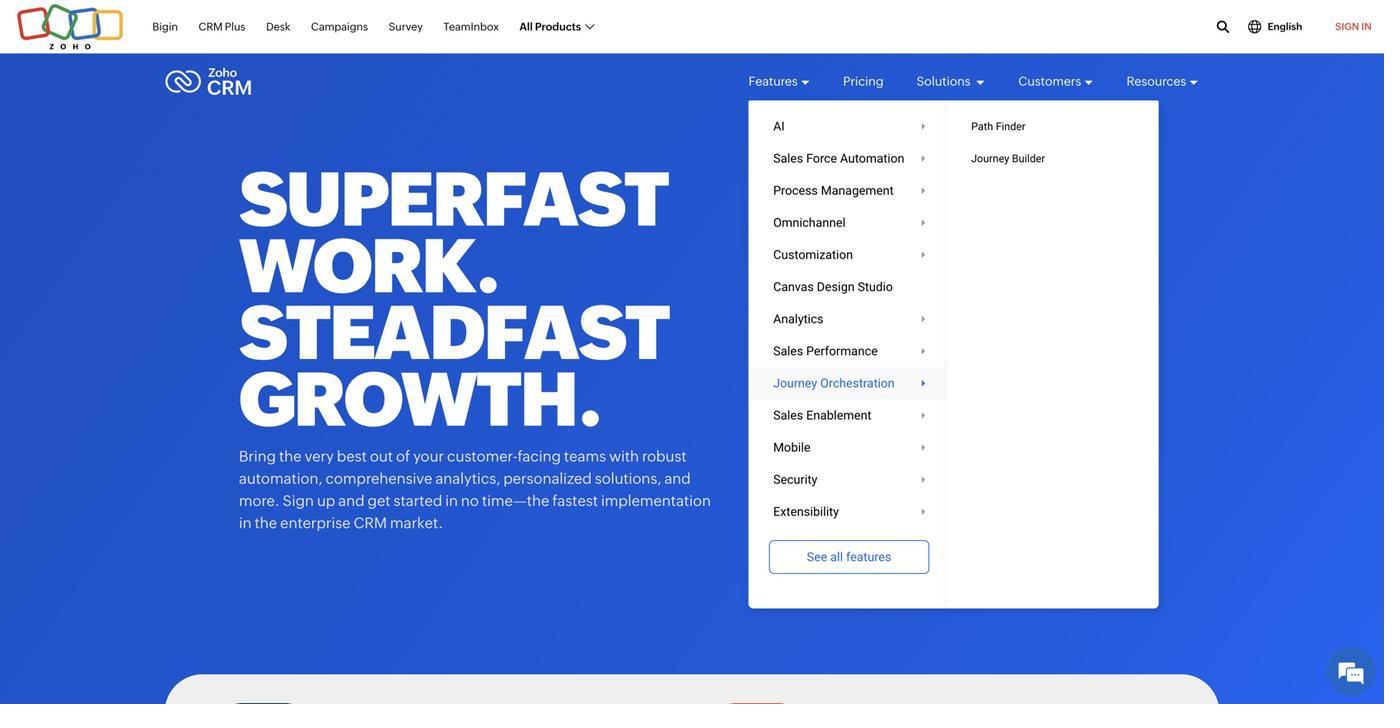 Task type: describe. For each thing, give the bounding box(es) containing it.
journey for journey orchestration
[[774, 376, 818, 391]]

the right to
[[919, 503, 932, 513]]

journey builder link
[[947, 143, 1159, 175]]

get
[[368, 493, 391, 510]]

zoho crm logo image
[[165, 63, 252, 100]]

terms of service link
[[934, 503, 1004, 513]]

fastest
[[553, 493, 598, 510]]

customers
[[1019, 74, 1082, 89]]

solutions
[[917, 74, 974, 89]]

in left no
[[446, 493, 458, 510]]

mobile
[[774, 441, 811, 455]]

sales force automation link
[[749, 143, 950, 175]]

journey builder
[[972, 153, 1046, 165]]

analytics
[[774, 312, 824, 326]]

features
[[749, 74, 798, 89]]

automation
[[841, 151, 905, 166]]

sign
[[1336, 21, 1360, 32]]

sign in link
[[1324, 11, 1385, 43]]

sales enablement
[[774, 408, 872, 423]]

sign
[[960, 585, 981, 598]]

your data will be stored in the
[[866, 427, 989, 437]]

campaigns link
[[311, 11, 368, 42]]

growth.
[[239, 357, 601, 443]]

no
[[461, 493, 479, 510]]

sales force automation
[[774, 151, 905, 166]]

or sign in using
[[948, 585, 1022, 598]]

started inside the superfast work. steadfast growth. bring the very best out of your customer-facing teams with robust automation, comprehensive analytics, personalized solutions, and more. sign up and get started in no time—the fastest implementation in the enterprise crm market.
[[394, 493, 443, 510]]

more.
[[239, 493, 280, 510]]

sign in
[[1336, 21, 1373, 32]]

1 vertical spatial of
[[962, 503, 971, 513]]

force
[[807, 151, 838, 166]]

sign
[[283, 493, 314, 510]]

the right 'stored'
[[974, 427, 987, 437]]

teaminbox link
[[444, 11, 499, 42]]

agree
[[882, 503, 906, 513]]

the up 'stored'
[[951, 408, 965, 418]]

your inside the superfast work. steadfast growth. bring the very best out of your customer-facing teams with robust automation, comprehensive analytics, personalized solutions, and more. sign up and get started in no time—the fastest implementation in the enterprise crm market.
[[414, 448, 444, 465]]

out
[[370, 448, 393, 465]]

solutions,
[[595, 471, 662, 488]]

comprehensive
[[326, 471, 433, 488]]

omnichannel
[[774, 216, 846, 230]]

plus
[[225, 20, 246, 33]]

sales for sales performance
[[774, 344, 804, 359]]

crm plus link
[[199, 11, 246, 42]]

resources
[[1127, 74, 1187, 89]]

using
[[995, 585, 1022, 598]]

superfast
[[239, 157, 668, 242]]

journey orchestration link
[[749, 368, 950, 400]]

path
[[972, 120, 994, 133]]

data
[[886, 427, 905, 437]]

bigin link
[[153, 11, 178, 42]]

automation,
[[239, 471, 323, 488]]

pricing link
[[844, 59, 884, 104]]

i
[[878, 503, 880, 513]]

english
[[1269, 21, 1303, 32]]

i agree to the terms of service
[[878, 503, 1004, 513]]

0 vertical spatial your
[[1017, 181, 1051, 199]]

see all features link
[[770, 541, 930, 575]]

in right sign
[[983, 585, 993, 598]]

see all features
[[807, 550, 892, 565]]

sales for sales force automation
[[774, 151, 804, 166]]

it looks like you're in the
[[866, 408, 965, 418]]

enablement
[[807, 408, 872, 423]]

builder
[[1013, 153, 1046, 165]]

process management link
[[749, 175, 950, 207]]

market.
[[390, 515, 443, 532]]

facing
[[518, 448, 561, 465]]

survey link
[[389, 11, 423, 42]]

1 vertical spatial and
[[338, 493, 365, 510]]

design
[[817, 280, 855, 294]]

bigin
[[153, 20, 178, 33]]

steadfast
[[239, 291, 669, 376]]

it
[[866, 408, 871, 418]]

like
[[897, 408, 912, 418]]

will
[[907, 427, 921, 437]]

security
[[774, 473, 818, 487]]



Task type: locate. For each thing, give the bounding box(es) containing it.
very
[[305, 448, 334, 465]]

canvas design studio
[[774, 280, 893, 294]]

sales for sales enablement
[[774, 408, 804, 423]]

journey
[[972, 153, 1010, 165], [774, 376, 818, 391]]

free
[[1055, 181, 1085, 199]]

of
[[396, 448, 411, 465], [962, 503, 971, 513]]

sales down analytics
[[774, 344, 804, 359]]

time—the
[[482, 493, 550, 510]]

ai
[[774, 119, 785, 134]]

1 vertical spatial started
[[394, 493, 443, 510]]

your up "analytics,"
[[414, 448, 444, 465]]

journey inside journey builder link
[[972, 153, 1010, 165]]

journey down path
[[972, 153, 1010, 165]]

teams
[[564, 448, 607, 465]]

pricing
[[844, 74, 884, 89]]

1 horizontal spatial started
[[924, 181, 978, 199]]

journey up "sales enablement"
[[774, 376, 818, 391]]

1 vertical spatial with
[[610, 448, 639, 465]]

orchestration
[[821, 376, 895, 391]]

1 sales from the top
[[774, 151, 804, 166]]

sales
[[774, 151, 804, 166], [774, 344, 804, 359], [774, 408, 804, 423]]

canvas design studio link
[[749, 271, 950, 303]]

0 horizontal spatial your
[[414, 448, 444, 465]]

extensibility link
[[749, 496, 950, 528]]

started
[[924, 181, 978, 199], [394, 493, 443, 510]]

your
[[1017, 181, 1051, 199], [414, 448, 444, 465]]

all
[[831, 550, 844, 565]]

stored
[[935, 427, 962, 437]]

1 horizontal spatial of
[[962, 503, 971, 513]]

0 vertical spatial and
[[665, 471, 691, 488]]

0 horizontal spatial of
[[396, 448, 411, 465]]

performance
[[807, 344, 878, 359]]

best
[[337, 448, 367, 465]]

1 horizontal spatial and
[[665, 471, 691, 488]]

resources link
[[1127, 59, 1199, 104]]

0 vertical spatial crm
[[199, 20, 223, 33]]

desk link
[[266, 11, 291, 42]]

journey orchestration
[[774, 376, 895, 391]]

customization
[[774, 248, 854, 262]]

service
[[972, 503, 1004, 513]]

of inside the superfast work. steadfast growth. bring the very best out of your customer-facing teams with robust automation, comprehensive analytics, personalized solutions, and more. sign up and get started in no time—the fastest implementation in the enterprise crm market.
[[396, 448, 411, 465]]

journey for journey builder
[[972, 153, 1010, 165]]

with down journey builder
[[981, 181, 1014, 199]]

0 vertical spatial with
[[981, 181, 1014, 199]]

0 horizontal spatial and
[[338, 493, 365, 510]]

or
[[948, 585, 958, 598]]

crm down the get
[[354, 515, 387, 532]]

and right up
[[338, 493, 365, 510]]

2 vertical spatial sales
[[774, 408, 804, 423]]

1 horizontal spatial your
[[1017, 181, 1051, 199]]

analytics,
[[436, 471, 501, 488]]

0 vertical spatial journey
[[972, 153, 1010, 165]]

with up solutions,
[[610, 448, 639, 465]]

journey inside journey orchestration link
[[774, 376, 818, 391]]

+1
[[875, 375, 885, 388]]

sales enablement link
[[749, 400, 950, 432]]

sales performance
[[774, 344, 878, 359]]

looks
[[873, 408, 895, 418]]

started up market.
[[394, 493, 443, 510]]

the up automation,
[[279, 448, 302, 465]]

features
[[847, 550, 892, 565]]

in
[[1362, 21, 1373, 32]]

and
[[665, 471, 691, 488], [338, 493, 365, 510]]

None submit
[[866, 528, 1146, 570]]

up
[[317, 493, 335, 510]]

solutions link
[[917, 59, 986, 104]]

in right you're
[[941, 408, 949, 418]]

0 horizontal spatial with
[[610, 448, 639, 465]]

all products
[[520, 20, 581, 33]]

0 vertical spatial sales
[[774, 151, 804, 166]]

sales up "process"
[[774, 151, 804, 166]]

crm plus
[[199, 20, 246, 33]]

path finder link
[[947, 110, 1159, 143]]

enterprise
[[280, 515, 351, 532]]

you're
[[913, 408, 940, 418]]

mobile link
[[749, 432, 950, 464]]

teaminbox
[[444, 20, 499, 33]]

trial
[[1088, 181, 1117, 199]]

0 horizontal spatial crm
[[199, 20, 223, 33]]

terms
[[934, 503, 960, 513]]

all products link
[[520, 11, 594, 42]]

ai link
[[749, 110, 950, 143]]

robust
[[642, 448, 687, 465]]

crm inside the superfast work. steadfast growth. bring the very best out of your customer-facing teams with robust automation, comprehensive analytics, personalized solutions, and more. sign up and get started in no time—the fastest implementation in the enterprise crm market.
[[354, 515, 387, 532]]

sales performance link
[[749, 336, 950, 368]]

security link
[[749, 464, 950, 496]]

and down robust
[[665, 471, 691, 488]]

0 horizontal spatial journey
[[774, 376, 818, 391]]

customer-
[[447, 448, 518, 465]]

to
[[908, 503, 917, 513]]

process
[[774, 183, 818, 198]]

3 sales from the top
[[774, 408, 804, 423]]

1 horizontal spatial crm
[[354, 515, 387, 532]]

2 sales from the top
[[774, 344, 804, 359]]

superfast work. steadfast growth. bring the very best out of your customer-facing teams with robust automation, comprehensive analytics, personalized solutions, and more. sign up and get started in no time—the fastest implementation in the enterprise crm market.
[[239, 157, 711, 532]]

1 vertical spatial your
[[414, 448, 444, 465]]

in right 'stored'
[[964, 427, 972, 437]]

of right out
[[396, 448, 411, 465]]

crm left plus
[[199, 20, 223, 33]]

process management
[[774, 183, 894, 198]]

of right terms on the right bottom of page
[[962, 503, 971, 513]]

0 vertical spatial started
[[924, 181, 978, 199]]

see
[[807, 550, 828, 565]]

in down more.
[[239, 515, 252, 532]]

0 vertical spatial of
[[396, 448, 411, 465]]

get started with your free trial
[[894, 181, 1117, 199]]

your
[[866, 427, 884, 437]]

your down the builder
[[1017, 181, 1051, 199]]

management
[[821, 183, 894, 198]]

bring
[[239, 448, 276, 465]]

with inside the superfast work. steadfast growth. bring the very best out of your customer-facing teams with robust automation, comprehensive analytics, personalized solutions, and more. sign up and get started in no time—the fastest implementation in the enterprise crm market.
[[610, 448, 639, 465]]

in
[[941, 408, 949, 418], [964, 427, 972, 437], [446, 493, 458, 510], [239, 515, 252, 532], [983, 585, 993, 598]]

1 horizontal spatial with
[[981, 181, 1014, 199]]

started right "get"
[[924, 181, 978, 199]]

path finder
[[972, 120, 1026, 133]]

personalized
[[504, 471, 592, 488]]

1 vertical spatial journey
[[774, 376, 818, 391]]

1 horizontal spatial journey
[[972, 153, 1010, 165]]

sales up mobile
[[774, 408, 804, 423]]

studio
[[858, 280, 893, 294]]

work.
[[239, 224, 499, 309]]

all
[[520, 20, 533, 33]]

0 horizontal spatial started
[[394, 493, 443, 510]]

desk
[[266, 20, 291, 33]]

finder
[[996, 120, 1026, 133]]

products
[[535, 20, 581, 33]]

customization link
[[749, 239, 950, 271]]

the down more.
[[255, 515, 277, 532]]

get
[[894, 181, 921, 199]]

analytics link
[[749, 303, 950, 336]]

extensibility
[[774, 505, 840, 519]]

crm
[[199, 20, 223, 33], [354, 515, 387, 532]]

1 vertical spatial crm
[[354, 515, 387, 532]]

1 vertical spatial sales
[[774, 344, 804, 359]]



Task type: vqa. For each thing, say whether or not it's contained in the screenshot.
automation,
yes



